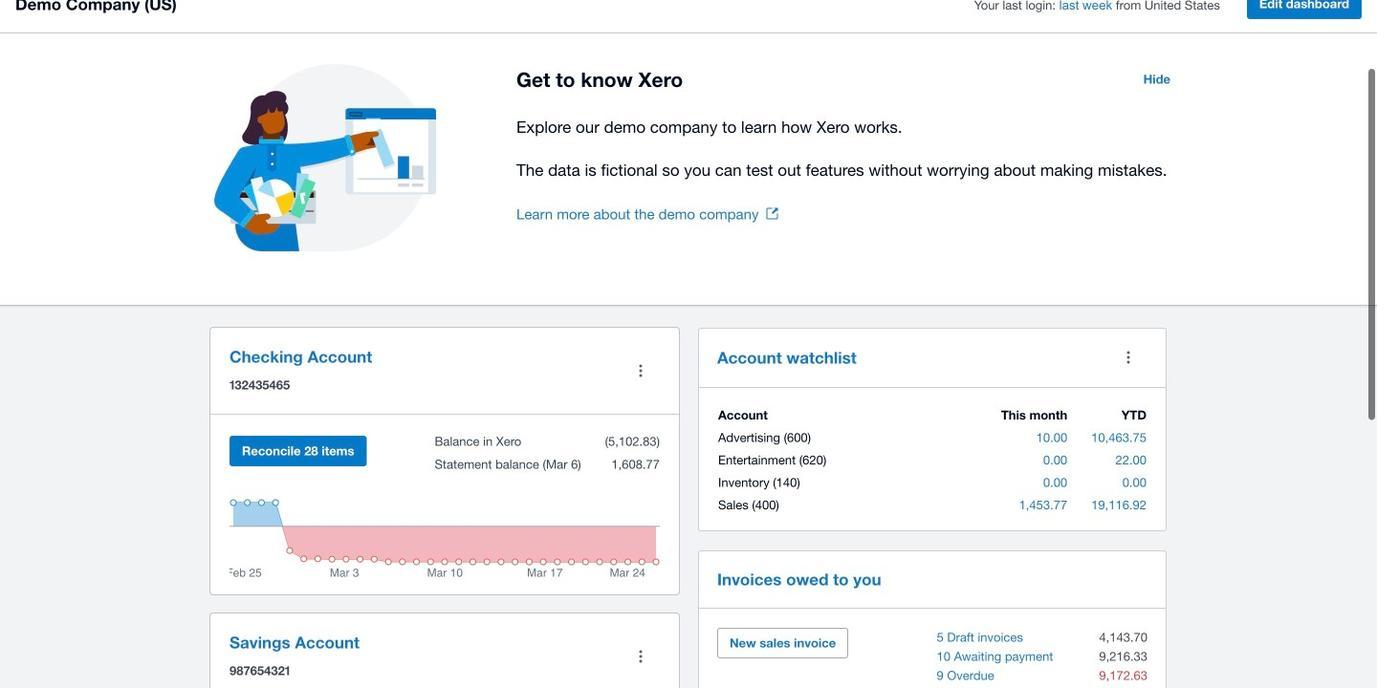 Task type: vqa. For each thing, say whether or not it's contained in the screenshot.
Choose
no



Task type: locate. For each thing, give the bounding box(es) containing it.
intro banner body element
[[516, 114, 1182, 184]]

0 vertical spatial manage menu toggle image
[[622, 352, 660, 390]]

2 manage menu toggle image from the top
[[622, 638, 660, 676]]

1 vertical spatial manage menu toggle image
[[622, 638, 660, 676]]

1 manage menu toggle image from the top
[[622, 352, 660, 390]]

manage menu toggle image
[[622, 352, 660, 390], [622, 638, 660, 676]]



